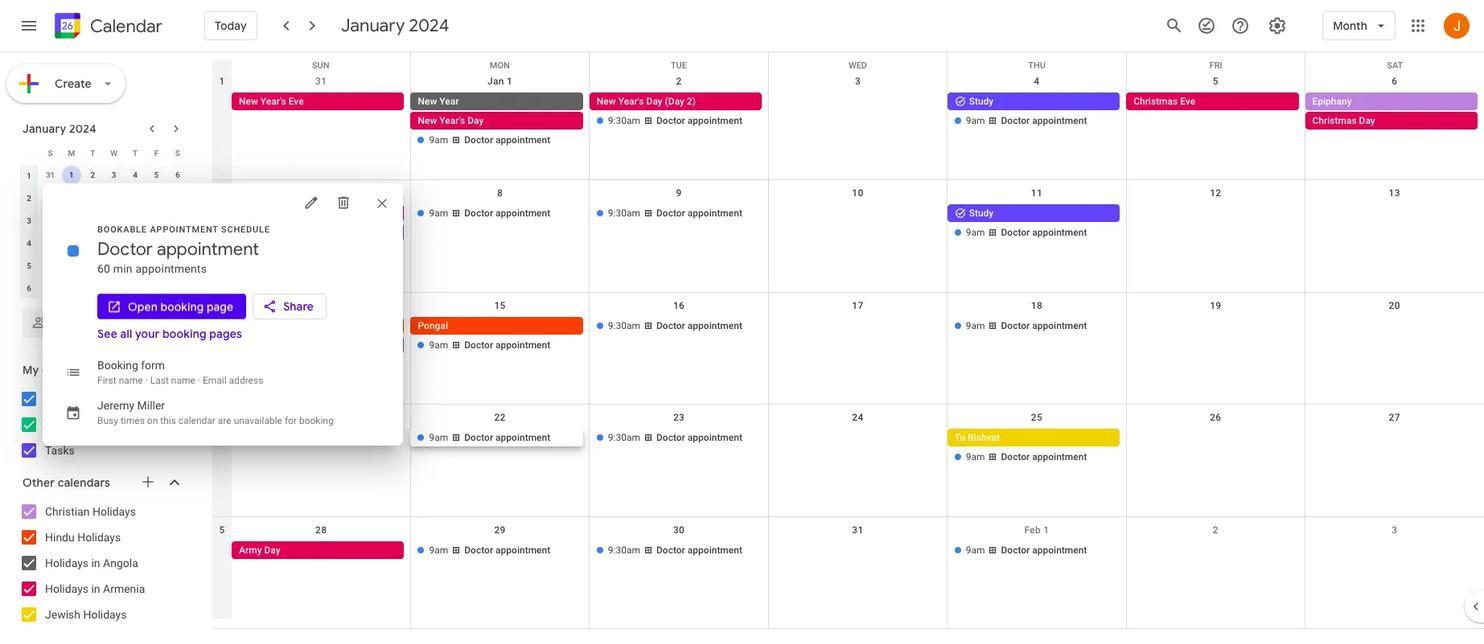 Task type: locate. For each thing, give the bounding box(es) containing it.
orthodox christmas day button
[[232, 224, 404, 242]]

f
[[154, 148, 159, 157]]

17 for 3
[[109, 216, 119, 225]]

booking down february 10 element
[[160, 299, 204, 314]]

booking
[[160, 299, 204, 314], [163, 327, 207, 341], [299, 415, 334, 427]]

study for 11
[[970, 208, 994, 219]]

1 horizontal spatial 23
[[674, 412, 685, 424]]

4 right calendar
[[219, 412, 225, 424]]

1 vertical spatial 8
[[133, 283, 138, 292]]

0 horizontal spatial 23
[[88, 238, 97, 247]]

cell containing new year
[[411, 93, 590, 151]]

26 element
[[147, 233, 166, 253]]

0 horizontal spatial 20
[[173, 216, 182, 225]]

8 up open at left top
[[133, 283, 138, 292]]

7 inside january 2024 grid
[[112, 283, 116, 292]]

1 horizontal spatial year
[[440, 96, 459, 107]]

calendar
[[179, 415, 216, 427]]

calendar heading
[[87, 15, 162, 37]]

9:30am for 30
[[608, 545, 641, 556]]

holidays up holidays in angola
[[77, 531, 121, 544]]

1 horizontal spatial 9
[[676, 188, 682, 199]]

1 vertical spatial january 2024
[[23, 122, 96, 136]]

cell containing epiphany
[[1306, 93, 1485, 151]]

1 vertical spatial 19
[[1211, 300, 1222, 311]]

new for new year's eve
[[239, 96, 258, 107]]

year's for day
[[619, 96, 644, 107]]

tu bishvat
[[955, 432, 1000, 444]]

1 right the feb
[[1044, 524, 1050, 536]]

day right army
[[264, 545, 281, 556]]

doctor appointment heading
[[97, 238, 259, 261]]

miller inside my calendars list
[[85, 393, 113, 406]]

3 9:30am from the top
[[608, 320, 641, 331]]

holidays in armenia
[[45, 583, 145, 596]]

grid
[[212, 52, 1485, 629]]

0 horizontal spatial 7
[[112, 283, 116, 292]]

new down 'today' button
[[239, 96, 258, 107]]

0 horizontal spatial miller
[[85, 393, 113, 406]]

new up the new year's day button
[[418, 96, 437, 107]]

row group containing 31
[[19, 164, 188, 299]]

row containing 1
[[212, 68, 1485, 181]]

1 horizontal spatial 10
[[853, 188, 864, 199]]

calendar element
[[52, 10, 162, 45]]

19 inside january 2024 grid
[[152, 216, 161, 225]]

18 for 3
[[131, 216, 140, 225]]

jeremy inside jeremy miller busy times on this calendar are unavailable for booking
[[97, 399, 134, 412]]

2 in from the top
[[91, 583, 100, 596]]

1 study from the top
[[970, 96, 994, 107]]

0 horizontal spatial ·
[[145, 375, 148, 386]]

0 horizontal spatial name
[[119, 375, 143, 386]]

0 vertical spatial year
[[440, 96, 459, 107]]

birthdays
[[45, 419, 92, 431]]

february 3 element
[[168, 256, 187, 275]]

20 inside grid
[[173, 216, 182, 225]]

row containing 22
[[19, 232, 188, 254]]

1 horizontal spatial 19
[[1211, 300, 1222, 311]]

bookable
[[97, 225, 147, 235]]

holidays down holidays in armenia
[[83, 608, 127, 621]]

0 horizontal spatial january 2024
[[23, 122, 96, 136]]

0 vertical spatial 25
[[131, 238, 140, 247]]

jeremy for jeremy miller busy times on this calendar are unavailable for booking
[[97, 399, 134, 412]]

1 vertical spatial 30
[[674, 524, 685, 536]]

0 horizontal spatial s
[[48, 148, 53, 157]]

7 up "christmas remembrance day" button
[[318, 188, 324, 199]]

· left last
[[145, 375, 148, 386]]

1 vertical spatial 26
[[1211, 412, 1222, 424]]

1 vertical spatial 18
[[1032, 300, 1043, 311]]

0 horizontal spatial jeremy
[[45, 393, 82, 406]]

25 inside "element"
[[131, 238, 140, 247]]

study button down 11
[[948, 205, 1120, 222]]

17 inside january 2024 grid
[[109, 216, 119, 225]]

31
[[316, 76, 327, 87], [46, 171, 55, 179], [109, 261, 119, 270], [853, 524, 864, 536]]

0 vertical spatial study button
[[948, 93, 1120, 110]]

booking right for
[[299, 415, 334, 427]]

1 horizontal spatial ·
[[198, 375, 200, 386]]

1 vertical spatial january
[[23, 122, 66, 136]]

1 vertical spatial 17
[[853, 300, 864, 311]]

1 vertical spatial orthodox
[[239, 340, 279, 351]]

9 inside 'element'
[[154, 283, 159, 292]]

doctor
[[657, 115, 686, 126], [1002, 115, 1030, 126], [465, 134, 493, 146], [465, 208, 493, 219], [657, 208, 686, 219], [1002, 227, 1030, 239], [97, 238, 153, 261], [657, 320, 686, 331], [1002, 320, 1030, 331], [465, 340, 493, 351], [465, 432, 493, 444], [657, 432, 686, 444], [1002, 452, 1030, 463], [465, 545, 493, 556], [657, 545, 686, 556], [1002, 545, 1030, 556]]

1 horizontal spatial 18
[[1032, 300, 1043, 311]]

0 vertical spatial 27
[[173, 238, 182, 247]]

today button
[[204, 6, 257, 45]]

0 vertical spatial january
[[341, 14, 405, 37]]

w
[[110, 148, 118, 157]]

row
[[212, 52, 1485, 76], [212, 68, 1485, 181], [19, 142, 188, 164], [19, 164, 188, 187], [212, 181, 1485, 293], [19, 209, 188, 232], [19, 232, 188, 254], [19, 254, 188, 277], [19, 277, 188, 299], [212, 293, 1485, 405], [212, 405, 1485, 517], [212, 517, 1485, 629]]

24 element
[[104, 233, 124, 253]]

7 element
[[41, 188, 60, 208]]

2 study from the top
[[970, 208, 994, 219]]

4 left 21 'element'
[[27, 239, 31, 247]]

8 element
[[62, 188, 81, 208]]

0 vertical spatial january 2024
[[341, 14, 450, 37]]

1 t from the left
[[90, 148, 95, 157]]

1 horizontal spatial 27
[[1390, 412, 1401, 424]]

18
[[131, 216, 140, 225], [1032, 300, 1043, 311]]

0 vertical spatial booking
[[160, 299, 204, 314]]

20 for 3
[[173, 216, 182, 225]]

0 horizontal spatial 22
[[67, 238, 76, 247]]

new year button
[[411, 93, 584, 110]]

new inside new year's eve button
[[239, 96, 258, 107]]

19
[[152, 216, 161, 225], [1211, 300, 1222, 311]]

t right 'm'
[[90, 148, 95, 157]]

year
[[440, 96, 459, 107], [303, 340, 323, 351]]

holidays in angola
[[45, 557, 138, 570]]

4 9:30am from the top
[[608, 432, 641, 444]]

in left "angola"
[[91, 557, 100, 570]]

1 vertical spatial 22
[[495, 412, 506, 424]]

0 vertical spatial 9
[[676, 188, 682, 199]]

1 vertical spatial 23
[[674, 412, 685, 424]]

day down "christmas remembrance day" button
[[328, 227, 344, 239]]

month
[[1334, 19, 1368, 33]]

row group
[[19, 164, 188, 299]]

1 vertical spatial 10
[[173, 283, 182, 292]]

1 vertical spatial 7
[[112, 283, 116, 292]]

12
[[1211, 188, 1222, 199]]

christmas eve
[[1134, 96, 1196, 107]]

2024
[[409, 14, 450, 37], [69, 122, 96, 136]]

cell
[[411, 93, 590, 151], [590, 93, 769, 151], [769, 93, 948, 151], [948, 93, 1127, 151], [1306, 93, 1485, 151], [232, 205, 411, 243], [769, 205, 948, 243], [948, 205, 1127, 243], [1127, 205, 1306, 243], [232, 317, 411, 356], [411, 317, 590, 356], [1127, 317, 1306, 356], [232, 429, 411, 468], [769, 429, 948, 468], [948, 429, 1127, 468], [1127, 429, 1306, 468], [769, 541, 948, 561], [1127, 541, 1306, 561]]

name right last
[[171, 375, 195, 386]]

0 vertical spatial 18
[[131, 216, 140, 225]]

2 study button from the top
[[948, 205, 1120, 222]]

1 right min
[[133, 261, 138, 270]]

booking down open booking page
[[163, 327, 207, 341]]

email
[[203, 375, 227, 386]]

calendars up christian holidays
[[58, 476, 110, 490]]

30
[[88, 261, 97, 270], [674, 524, 685, 536]]

20
[[173, 216, 182, 225], [1390, 300, 1401, 311]]

column header
[[19, 142, 40, 164]]

0 horizontal spatial year
[[303, 340, 323, 351]]

see all your booking pages link
[[97, 327, 242, 341]]

jeremy inside my calendars list
[[45, 393, 82, 406]]

address
[[229, 375, 263, 386]]

1 vertical spatial 9
[[154, 283, 159, 292]]

day down new year button
[[468, 115, 484, 126]]

study button for 4
[[948, 93, 1120, 110]]

19 for 3
[[152, 216, 161, 225]]

1 name from the left
[[119, 375, 143, 386]]

main drawer image
[[19, 16, 39, 35]]

2 · from the left
[[198, 375, 200, 386]]

8
[[497, 188, 503, 199], [133, 283, 138, 292]]

21 element
[[41, 233, 60, 253]]

0 vertical spatial 22
[[67, 238, 76, 247]]

2 9:30am from the top
[[608, 208, 641, 219]]

makar sankranti orthodox new year
[[239, 320, 323, 351]]

day inside new year new year's day
[[468, 115, 484, 126]]

calendars for my calendars
[[42, 363, 94, 377]]

2 name from the left
[[171, 375, 195, 386]]

holidays for hindu
[[77, 531, 121, 544]]

new left (day
[[597, 96, 616, 107]]

row containing sun
[[212, 52, 1485, 76]]

2 orthodox from the top
[[239, 340, 279, 351]]

settings menu image
[[1269, 16, 1288, 35]]

18 inside january 2024 grid
[[131, 216, 140, 225]]

holidays down other calendars dropdown button
[[93, 505, 136, 518]]

year up the new year's day button
[[440, 96, 459, 107]]

25 element
[[126, 233, 145, 253]]

bookable appointment schedule
[[97, 225, 270, 235]]

1 horizontal spatial miller
[[137, 399, 165, 412]]

february 4 element
[[41, 278, 60, 298]]

1 horizontal spatial 8
[[497, 188, 503, 199]]

1 horizontal spatial 25
[[1032, 412, 1043, 424]]

s
[[48, 148, 53, 157], [175, 148, 180, 157]]

0 horizontal spatial t
[[90, 148, 95, 157]]

1 vertical spatial study
[[970, 208, 994, 219]]

10
[[853, 188, 864, 199], [173, 283, 182, 292]]

0 vertical spatial in
[[91, 557, 100, 570]]

25 down bookable
[[131, 238, 140, 247]]

holidays
[[93, 505, 136, 518], [77, 531, 121, 544], [45, 557, 89, 570], [45, 583, 89, 596], [83, 608, 127, 621]]

all
[[120, 327, 132, 341]]

8 down the new year's day button
[[497, 188, 503, 199]]

0 horizontal spatial 25
[[131, 238, 140, 247]]

day inside "epiphany christmas day"
[[1360, 115, 1376, 126]]

26 inside grid
[[1211, 412, 1222, 424]]

february 6 element
[[83, 278, 102, 298]]

miller down first
[[85, 393, 113, 406]]

february 10 element
[[168, 278, 187, 298]]

4
[[1035, 76, 1040, 87], [133, 171, 138, 179], [27, 239, 31, 247], [219, 412, 225, 424]]

t
[[90, 148, 95, 157], [133, 148, 138, 157]]

0 horizontal spatial january
[[23, 122, 66, 136]]

16 element
[[83, 211, 102, 230]]

23
[[88, 238, 97, 247], [674, 412, 685, 424]]

26
[[152, 238, 161, 247], [1211, 412, 1222, 424]]

calendars
[[42, 363, 94, 377], [58, 476, 110, 490]]

miller inside jeremy miller busy times on this calendar are unavailable for booking
[[137, 399, 165, 412]]

7 down min
[[112, 283, 116, 292]]

9am
[[966, 115, 986, 126], [429, 134, 449, 146], [429, 208, 449, 219], [966, 227, 986, 239], [966, 320, 986, 331], [429, 340, 449, 351], [429, 432, 449, 444], [966, 452, 986, 463], [429, 545, 449, 556], [966, 545, 986, 556]]

0 horizontal spatial 19
[[152, 216, 161, 225]]

1 vertical spatial calendars
[[58, 476, 110, 490]]

1 horizontal spatial t
[[133, 148, 138, 157]]

1 horizontal spatial 2024
[[409, 14, 450, 37]]

1 orthodox from the top
[[239, 227, 279, 239]]

year down makar sankranti button on the bottom
[[303, 340, 323, 351]]

new inside new year's day (day 2) button
[[597, 96, 616, 107]]

6 up 20 element
[[175, 171, 180, 179]]

orthodox down "christmas remembrance day" button
[[239, 227, 279, 239]]

1 horizontal spatial 24
[[853, 412, 864, 424]]

6
[[1393, 76, 1398, 87], [175, 171, 180, 179], [91, 283, 95, 292], [27, 284, 31, 293]]

appointment
[[688, 115, 743, 126], [1033, 115, 1088, 126], [496, 134, 551, 146], [496, 208, 551, 219], [688, 208, 743, 219], [150, 225, 219, 235], [1033, 227, 1088, 239], [157, 238, 259, 261], [688, 320, 743, 331], [1033, 320, 1088, 331], [496, 340, 551, 351], [496, 432, 551, 444], [688, 432, 743, 444], [1033, 452, 1088, 463], [496, 545, 551, 556], [688, 545, 743, 556], [1033, 545, 1088, 556]]

study button down 'thu' at top
[[948, 93, 1120, 110]]

18 for 14
[[1032, 300, 1043, 311]]

1 study button from the top
[[948, 93, 1120, 110]]

holidays for christian
[[93, 505, 136, 518]]

1 horizontal spatial jeremy
[[97, 399, 134, 412]]

month button
[[1323, 6, 1396, 45]]

9:30am
[[608, 115, 641, 126], [608, 208, 641, 219], [608, 320, 641, 331], [608, 432, 641, 444], [608, 545, 641, 556]]

0 vertical spatial 17
[[109, 216, 119, 225]]

27 element
[[168, 233, 187, 253]]

jeremy miller busy times on this calendar are unavailable for booking
[[97, 399, 334, 427]]

pongal
[[418, 320, 448, 331]]

4 down 'thu' at top
[[1035, 76, 1040, 87]]

day down epiphany button
[[1360, 115, 1376, 126]]

s left 'm'
[[48, 148, 53, 157]]

0 horizontal spatial 2024
[[69, 122, 96, 136]]

year's inside new year new year's day
[[440, 115, 465, 126]]

2 t from the left
[[133, 148, 138, 157]]

christmas remembrance day orthodox christmas day
[[239, 208, 367, 239]]

1
[[219, 76, 225, 87], [507, 76, 513, 87], [69, 171, 74, 179], [27, 171, 31, 180], [133, 261, 138, 270], [1044, 524, 1050, 536]]

today
[[215, 19, 247, 33]]

jeremy
[[45, 393, 82, 406], [97, 399, 134, 412]]

row containing 4
[[212, 405, 1485, 517]]

0 vertical spatial 19
[[152, 216, 161, 225]]

1 horizontal spatial january
[[341, 14, 405, 37]]

in down holidays in angola
[[91, 583, 100, 596]]

15
[[495, 300, 506, 311]]

0 vertical spatial 20
[[173, 216, 182, 225]]

cell containing pongal
[[411, 317, 590, 356]]

new year new year's day
[[418, 96, 484, 126]]

0 vertical spatial 26
[[152, 238, 161, 247]]

1 horizontal spatial january 2024
[[341, 14, 450, 37]]

open booking page
[[128, 299, 234, 314]]

2 eve from the left
[[1181, 96, 1196, 107]]

9:30am for 23
[[608, 432, 641, 444]]

jeremy for jeremy miller
[[45, 393, 82, 406]]

1 horizontal spatial 7
[[318, 188, 324, 199]]

1 horizontal spatial 17
[[853, 300, 864, 311]]

0 horizontal spatial 17
[[109, 216, 119, 225]]

0 vertical spatial orthodox
[[239, 227, 279, 239]]

february 8 element
[[126, 278, 145, 298]]

24
[[109, 238, 119, 247], [853, 412, 864, 424]]

orthodox down makar
[[239, 340, 279, 351]]

3
[[856, 76, 861, 87], [112, 171, 116, 179], [27, 216, 31, 225], [175, 261, 180, 270], [219, 300, 225, 311], [1393, 524, 1398, 536]]

1 inside cell
[[69, 171, 74, 179]]

0 vertical spatial 2024
[[409, 14, 450, 37]]

2 vertical spatial booking
[[299, 415, 334, 427]]

6 left february 4 element
[[27, 284, 31, 293]]

0 vertical spatial calendars
[[42, 363, 94, 377]]

new inside makar sankranti orthodox new year
[[282, 340, 301, 351]]

0 vertical spatial 8
[[497, 188, 503, 199]]

6 left february 7 element
[[91, 283, 95, 292]]

miller up on
[[137, 399, 165, 412]]

february 1 element
[[126, 256, 145, 275]]

8 inside "element"
[[133, 283, 138, 292]]

s right f
[[175, 148, 180, 157]]

1 eve from the left
[[289, 96, 304, 107]]

february 9 element
[[147, 278, 166, 298]]

0 horizontal spatial 18
[[131, 216, 140, 225]]

1 vertical spatial in
[[91, 583, 100, 596]]

1 vertical spatial study button
[[948, 205, 1120, 222]]

2 horizontal spatial year's
[[619, 96, 644, 107]]

28 element
[[41, 256, 60, 275]]

31 element
[[104, 256, 124, 275]]

miller
[[85, 393, 113, 406], [137, 399, 165, 412]]

5 9:30am from the top
[[608, 545, 641, 556]]

0 horizontal spatial 27
[[173, 238, 182, 247]]

december 31 element
[[41, 166, 60, 185]]

calendars for other calendars
[[58, 476, 110, 490]]

jeremy up the busy
[[97, 399, 134, 412]]

row containing 6
[[19, 277, 188, 299]]

study button
[[948, 93, 1120, 110], [948, 205, 1120, 222]]

0 horizontal spatial 9
[[154, 283, 159, 292]]

1 vertical spatial booking
[[163, 327, 207, 341]]

cell containing tu bishvat
[[948, 429, 1127, 468]]

0 horizontal spatial 10
[[173, 283, 182, 292]]

1 in from the top
[[91, 557, 100, 570]]

new down the sankranti
[[282, 340, 301, 351]]

1 right "december 31" element
[[69, 171, 74, 179]]

0 horizontal spatial year's
[[261, 96, 286, 107]]

1 horizontal spatial s
[[175, 148, 180, 157]]

day left (day
[[647, 96, 663, 107]]

0 horizontal spatial eve
[[289, 96, 304, 107]]

9
[[676, 188, 682, 199], [154, 283, 159, 292]]

2 s from the left
[[175, 148, 180, 157]]

t right w
[[133, 148, 138, 157]]

add other calendars image
[[140, 474, 156, 490]]

1 s from the left
[[48, 148, 53, 157]]

0 horizontal spatial 30
[[88, 261, 97, 270]]

0 vertical spatial 24
[[109, 238, 119, 247]]

1 horizontal spatial 22
[[495, 412, 506, 424]]

0 vertical spatial 23
[[88, 238, 97, 247]]

23 inside 23 element
[[88, 238, 97, 247]]

delete appointment schedule image
[[336, 195, 352, 211]]

17 for 14
[[853, 300, 864, 311]]

calendars up the jeremy miller
[[42, 363, 94, 377]]

0 vertical spatial 10
[[853, 188, 864, 199]]

form
[[141, 359, 165, 372]]

create
[[55, 76, 92, 91]]

1 horizontal spatial name
[[171, 375, 195, 386]]

0 horizontal spatial 24
[[109, 238, 119, 247]]

25 up the tu bishvat button
[[1032, 412, 1043, 424]]

january
[[341, 14, 405, 37], [23, 122, 66, 136]]

1 vertical spatial year
[[303, 340, 323, 351]]

13
[[1390, 188, 1401, 199]]

0 horizontal spatial 8
[[133, 283, 138, 292]]

thu
[[1029, 60, 1046, 71]]

1 down 'today' button
[[219, 76, 225, 87]]

year inside new year new year's day
[[440, 96, 459, 107]]

christmas eve button
[[1127, 93, 1300, 110]]

6 down the sat
[[1393, 76, 1398, 87]]

None search field
[[0, 303, 200, 338]]

feb
[[1025, 524, 1041, 536]]

create button
[[6, 64, 125, 103]]

in for angola
[[91, 557, 100, 570]]

1 right jan
[[507, 76, 513, 87]]

0 horizontal spatial 26
[[152, 238, 161, 247]]

1 vertical spatial 25
[[1032, 412, 1043, 424]]

share
[[283, 299, 314, 314]]

name down booking
[[119, 375, 143, 386]]

1 horizontal spatial 20
[[1390, 300, 1401, 311]]

· left email
[[198, 375, 200, 386]]

17
[[109, 216, 119, 225], [853, 300, 864, 311]]

jeremy miller
[[45, 393, 113, 406]]

jeremy up 'birthdays'
[[45, 393, 82, 406]]



Task type: vqa. For each thing, say whether or not it's contained in the screenshot.
the right 26
yes



Task type: describe. For each thing, give the bounding box(es) containing it.
row containing 5
[[212, 517, 1485, 629]]

jewish holidays
[[45, 608, 127, 621]]

booking
[[97, 359, 138, 372]]

christmas day button
[[1306, 112, 1479, 130]]

busy
[[97, 415, 118, 427]]

study for 4
[[970, 96, 994, 107]]

cell containing makar sankranti
[[232, 317, 411, 356]]

remembrance
[[286, 208, 349, 219]]

9 inside grid
[[676, 188, 682, 199]]

first
[[97, 375, 116, 386]]

armenia
[[103, 583, 145, 596]]

christian
[[45, 505, 90, 518]]

row containing 30
[[19, 254, 188, 277]]

year inside makar sankranti orthodox new year
[[303, 340, 323, 351]]

bishvat
[[968, 432, 1000, 444]]

holidays up jewish
[[45, 583, 89, 596]]

unavailable
[[234, 415, 282, 427]]

holidays for jewish
[[83, 608, 127, 621]]

new year's eve button
[[232, 93, 404, 110]]

makar
[[239, 320, 266, 331]]

29 element
[[62, 256, 81, 275]]

27 inside january 2024 grid
[[173, 238, 182, 247]]

feb 1
[[1025, 524, 1050, 536]]

21
[[316, 412, 327, 424]]

mon
[[490, 60, 510, 71]]

row group inside january 2024 grid
[[19, 164, 188, 299]]

tu
[[955, 432, 966, 444]]

1 · from the left
[[145, 375, 148, 386]]

14
[[316, 300, 327, 311]]

16
[[674, 300, 685, 311]]

epiphany
[[1313, 96, 1353, 107]]

hindu
[[45, 531, 75, 544]]

19 for 14
[[1211, 300, 1222, 311]]

christian holidays
[[45, 505, 136, 518]]

year's for eve
[[261, 96, 286, 107]]

m
[[68, 148, 75, 157]]

holidays down hindu
[[45, 557, 89, 570]]

january 2024 grid
[[15, 142, 188, 299]]

11
[[1032, 188, 1043, 199]]

1 vertical spatial 24
[[853, 412, 864, 424]]

row containing 17
[[19, 209, 188, 232]]

sun
[[312, 60, 330, 71]]

miller for jeremy miller busy times on this calendar are unavailable for booking
[[137, 399, 165, 412]]

tasks
[[45, 444, 75, 457]]

17 element
[[104, 211, 124, 230]]

grid containing 1
[[212, 52, 1485, 629]]

jan 1
[[488, 76, 513, 87]]

study button for 11
[[948, 205, 1120, 222]]

epiphany button
[[1306, 93, 1479, 110]]

60 min appointments
[[97, 262, 207, 275]]

christmas remembrance day button
[[232, 205, 404, 222]]

schedule
[[221, 225, 270, 235]]

29
[[495, 524, 506, 536]]

1 vertical spatial 27
[[1390, 412, 1401, 424]]

10 inside january 2024 grid
[[173, 283, 182, 292]]

your
[[135, 327, 160, 341]]

30 inside january 2024 grid
[[88, 261, 97, 270]]

share button
[[253, 294, 327, 320]]

other calendars
[[23, 476, 110, 490]]

18 element
[[126, 211, 145, 230]]

other calendars list
[[3, 499, 200, 629]]

14 element
[[41, 211, 60, 230]]

9:30am for 9
[[608, 208, 641, 219]]

cell containing christmas remembrance day
[[232, 205, 411, 243]]

9 element
[[83, 188, 102, 208]]

pongal button
[[411, 317, 584, 335]]

sat
[[1388, 60, 1404, 71]]

20 for 14
[[1390, 300, 1401, 311]]

hindu holidays
[[45, 531, 121, 544]]

22 element
[[62, 233, 81, 253]]

february 7 element
[[104, 278, 124, 298]]

orthodox inside makar sankranti orthodox new year
[[239, 340, 279, 351]]

army
[[239, 545, 262, 556]]

page
[[207, 299, 234, 314]]

9:30am for 16
[[608, 320, 641, 331]]

angola
[[103, 557, 138, 570]]

day inside button
[[647, 96, 663, 107]]

booking inside jeremy miller busy times on this calendar are unavailable for booking
[[299, 415, 334, 427]]

epiphany christmas day
[[1313, 96, 1376, 126]]

tu bishvat button
[[948, 429, 1120, 447]]

new for new year's day (day 2)
[[597, 96, 616, 107]]

christmas inside "epiphany christmas day"
[[1313, 115, 1357, 126]]

other
[[23, 476, 55, 490]]

6 inside 'element'
[[91, 283, 95, 292]]

row containing 31
[[19, 164, 188, 187]]

orthodox new year button
[[232, 336, 404, 354]]

my calendars
[[23, 363, 94, 377]]

60
[[97, 262, 110, 275]]

february 2 element
[[147, 256, 166, 275]]

row containing s
[[19, 142, 188, 164]]

day inside button
[[264, 545, 281, 556]]

open
[[128, 299, 158, 314]]

23 element
[[83, 233, 102, 253]]

booking form first name · last name · email address
[[97, 359, 263, 386]]

25 inside grid
[[1032, 412, 1043, 424]]

wed
[[849, 60, 868, 71]]

1 cell
[[61, 164, 82, 187]]

sankranti
[[269, 320, 310, 331]]

19 element
[[147, 211, 166, 230]]

orthodox inside christmas remembrance day orthodox christmas day
[[239, 227, 279, 239]]

1 9:30am from the top
[[608, 115, 641, 126]]

Search for people text field
[[32, 309, 174, 338]]

are
[[218, 415, 232, 427]]

for
[[285, 415, 297, 427]]

8 inside grid
[[497, 188, 503, 199]]

new year's eve
[[239, 96, 304, 107]]

see all your booking pages
[[97, 327, 242, 341]]

appointments
[[136, 262, 207, 275]]

my calendars list
[[3, 386, 200, 464]]

4 up 2 row
[[133, 171, 138, 179]]

22 inside january 2024 grid
[[67, 238, 76, 247]]

1 vertical spatial 2024
[[69, 122, 96, 136]]

1 horizontal spatial 30
[[674, 524, 685, 536]]

calendar
[[90, 15, 162, 37]]

26 inside 'element'
[[152, 238, 161, 247]]

this
[[160, 415, 176, 427]]

min
[[113, 262, 133, 275]]

row containing 7
[[212, 181, 1485, 293]]

pages
[[209, 327, 242, 341]]

1 left "december 31" element
[[27, 171, 31, 180]]

new year's day (day 2) button
[[590, 93, 762, 110]]

new for new year new year's day
[[418, 96, 437, 107]]

cell containing new year's day (day 2)
[[590, 93, 769, 151]]

other calendars button
[[3, 470, 200, 496]]

times
[[121, 415, 145, 427]]

new down new year button
[[418, 115, 437, 126]]

day right remembrance
[[351, 208, 367, 219]]

christmas inside button
[[1134, 96, 1179, 107]]

jewish
[[45, 608, 80, 621]]

makar sankranti button
[[232, 317, 404, 335]]

last
[[150, 375, 169, 386]]

in for armenia
[[91, 583, 100, 596]]

my calendars button
[[3, 357, 200, 383]]

on
[[147, 415, 158, 427]]

30 element
[[83, 256, 102, 275]]

my
[[23, 363, 39, 377]]

column header inside january 2024 grid
[[19, 142, 40, 164]]

jan
[[488, 76, 504, 87]]

miller for jeremy miller
[[85, 393, 113, 406]]

see
[[97, 327, 117, 341]]

army day button
[[232, 541, 404, 559]]

row containing 3
[[212, 293, 1485, 405]]

0 vertical spatial 7
[[318, 188, 324, 199]]

tue
[[671, 60, 687, 71]]

2 row
[[19, 187, 188, 209]]

20 element
[[168, 211, 187, 230]]



